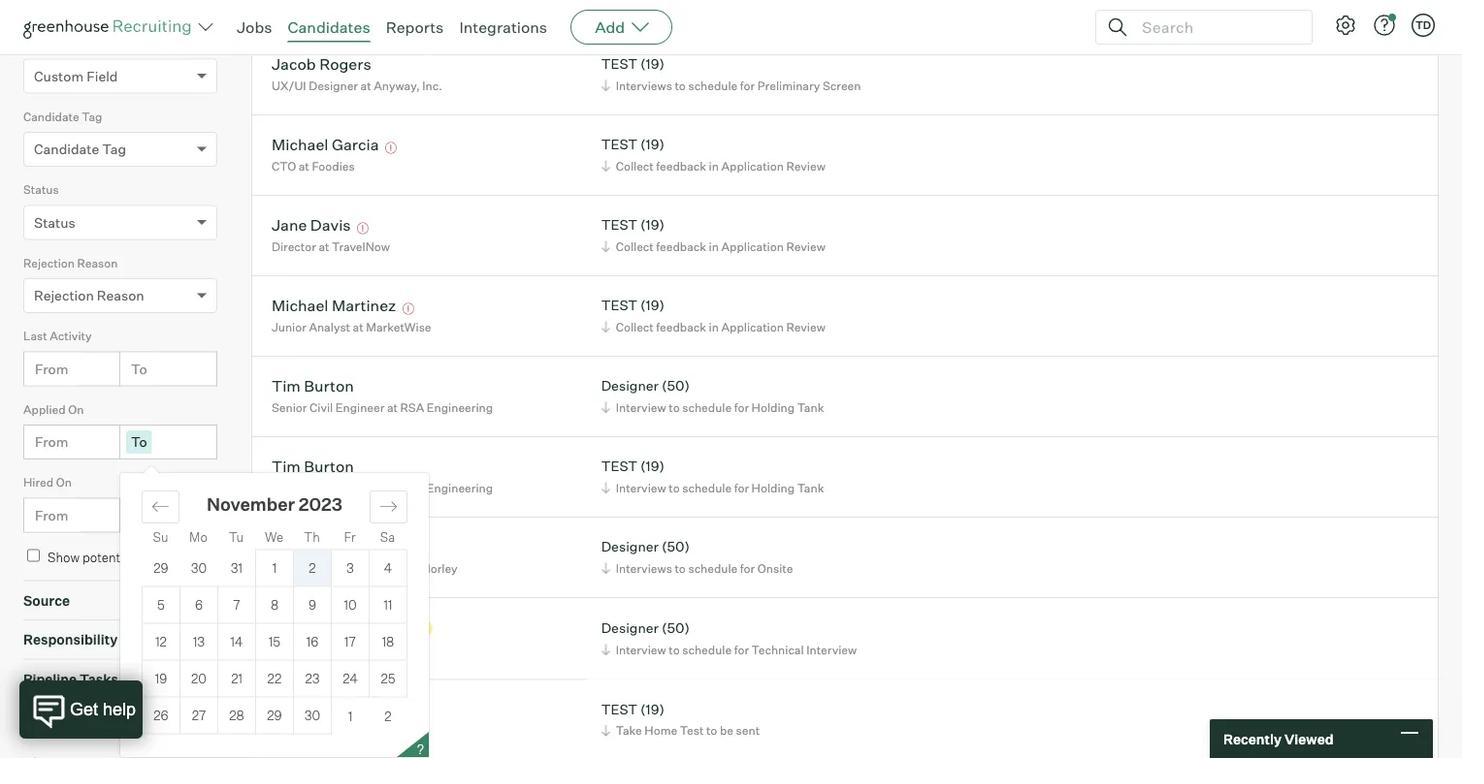 Task type: locate. For each thing, give the bounding box(es) containing it.
1 vertical spatial application
[[722, 239, 784, 254]]

1 (19) from the top
[[641, 55, 665, 72]]

14 button
[[218, 625, 255, 661]]

designer (50) interview to schedule for technical interview
[[601, 620, 857, 657]]

2 tim from the top
[[272, 457, 301, 476]]

1 vertical spatial interview to schedule for holding tank link
[[599, 479, 829, 498]]

rogers
[[319, 54, 371, 73]]

18
[[382, 635, 394, 650]]

30 button down mo
[[180, 550, 218, 587]]

to for hired on
[[131, 507, 147, 524]]

for up the 'test (19) interview to schedule for holding tank'
[[734, 401, 749, 415]]

holding up the 'test (19) interview to schedule for holding tank'
[[752, 401, 795, 415]]

at
[[361, 78, 371, 93], [299, 159, 309, 173], [319, 239, 330, 254], [353, 320, 364, 335], [387, 401, 398, 415], [387, 481, 398, 496], [407, 562, 418, 576], [361, 644, 372, 658]]

custom field down greenhouse recruiting image
[[34, 68, 118, 85]]

6 test from the top
[[601, 701, 638, 718]]

1 review from the top
[[787, 159, 826, 173]]

29 button down the 22 button
[[256, 699, 293, 734]]

2 vertical spatial collect
[[616, 320, 654, 335]]

review for jane davis
[[787, 239, 826, 254]]

candidate tag element
[[23, 107, 217, 181]]

0 vertical spatial tim
[[272, 376, 301, 396]]

jane
[[272, 215, 307, 235]]

0 vertical spatial michael
[[272, 135, 329, 154]]

we
[[265, 530, 283, 545]]

field
[[68, 36, 95, 51], [87, 68, 118, 85]]

0 vertical spatial 29
[[154, 561, 169, 576]]

1 collect from the top
[[616, 159, 654, 173]]

potential
[[82, 550, 134, 566]]

engineer up move forward to switch to the next month. image
[[336, 481, 385, 496]]

schedule inside designer (50) interviews to schedule for onsite
[[689, 562, 738, 576]]

30 button down "23" button
[[294, 699, 331, 734]]

interview inside the 'test (19) interview to schedule for holding tank'
[[616, 481, 666, 496]]

interviews
[[616, 78, 672, 93], [616, 562, 672, 576]]

on right "applied"
[[68, 402, 84, 417]]

1 button down 24 button
[[332, 699, 369, 735]]

29 button down su
[[142, 550, 180, 587]]

michael garcia has been in application review for more than 5 days image
[[382, 142, 400, 154]]

tim burton senior civil engineer at rsa engineering down marketwise
[[272, 376, 493, 415]]

1 vertical spatial in
[[709, 239, 719, 254]]

holding for (50)
[[752, 401, 795, 415]]

0 vertical spatial from
[[35, 361, 68, 378]]

2 button
[[294, 551, 331, 587], [369, 699, 407, 735]]

manager
[[340, 724, 389, 739]]

Search text field
[[1137, 13, 1295, 41]]

1 vertical spatial custom field
[[34, 68, 118, 85]]

rsa for designer (50)
[[400, 401, 424, 415]]

(50) for janet wong
[[662, 620, 690, 637]]

michael garcia link
[[272, 135, 379, 157]]

3 feedback from the top
[[656, 320, 707, 335]]

from down applied on
[[35, 434, 68, 451]]

for left onsite
[[740, 562, 755, 576]]

1 vertical spatial engineer
[[336, 481, 385, 496]]

marketwise
[[366, 320, 431, 335]]

status up rejection reason element
[[34, 214, 75, 231]]

fr
[[344, 530, 356, 545]]

0 vertical spatial collect feedback in application review link
[[599, 157, 831, 175]]

candidate tag up status element
[[34, 141, 126, 158]]

interviews inside designer (50) interviews to schedule for onsite
[[616, 562, 672, 576]]

schedule inside "designer (50) interview to schedule for technical interview"
[[683, 643, 732, 657]]

interview to schedule for holding tank link up the 'test (19) interview to schedule for holding tank'
[[599, 399, 829, 417]]

collect feedback in application review link for jane davis
[[599, 237, 831, 256]]

3 collect from the top
[[616, 320, 654, 335]]

2 tim burton link from the top
[[272, 457, 354, 479]]

rejection
[[23, 256, 75, 270], [34, 287, 94, 304]]

technical
[[752, 643, 804, 657]]

1 vertical spatial tim burton link
[[272, 457, 354, 479]]

at right cto
[[299, 159, 309, 173]]

0 vertical spatial interview to schedule for holding tank link
[[599, 399, 829, 417]]

details
[[69, 6, 115, 23]]

2 vertical spatial engineering
[[272, 724, 338, 739]]

civil up th
[[310, 481, 333, 496]]

1 (50) from the top
[[662, 378, 690, 395]]

1 vertical spatial michael
[[272, 296, 329, 315]]

31
[[231, 561, 243, 576]]

0 vertical spatial on
[[68, 402, 84, 417]]

tank inside the 'test (19) interview to schedule for holding tank'
[[797, 481, 824, 496]]

1 vertical spatial review
[[787, 239, 826, 254]]

(50) for ahmed hamoud
[[662, 539, 690, 556]]

22
[[267, 672, 282, 687]]

0 vertical spatial engineer
[[336, 401, 385, 415]]

to for last activity
[[131, 361, 147, 378]]

to inside test (19) interviews to schedule for preliminary screen
[[675, 78, 686, 93]]

rsa
[[400, 401, 424, 415], [400, 481, 424, 496]]

candidate tag
[[23, 109, 102, 124], [34, 141, 126, 158]]

michael up junior
[[272, 296, 329, 315]]

schedule left technical
[[683, 643, 732, 657]]

2 to from the top
[[131, 434, 147, 451]]

candidates link
[[288, 17, 370, 37]]

on
[[68, 402, 84, 417], [56, 476, 72, 490]]

1 vertical spatial 30 button
[[294, 699, 331, 734]]

1 collect feedback in application review link from the top
[[599, 157, 831, 175]]

?
[[417, 743, 424, 758]]

custom down profile details
[[34, 68, 84, 85]]

0 vertical spatial 1
[[273, 561, 277, 577]]

interview to schedule for holding tank link
[[599, 399, 829, 417], [599, 479, 829, 498]]

3 (19) from the top
[[641, 217, 665, 234]]

0 horizontal spatial 30 button
[[180, 550, 218, 587]]

1 tim from the top
[[272, 376, 301, 396]]

michael for michael garcia
[[272, 135, 329, 154]]

interview to schedule for technical interview link
[[599, 641, 862, 659]]

zach brock engineering manager
[[272, 700, 389, 739]]

tank for (19)
[[797, 481, 824, 496]]

2 vertical spatial test (19) collect feedback in application review
[[601, 297, 826, 335]]

feedback for michael martinez
[[656, 320, 707, 335]]

move forward to switch to the next month. image
[[379, 498, 398, 517]]

0 vertical spatial to
[[131, 361, 147, 378]]

schedule inside test (19) interviews to schedule for preliminary screen
[[689, 78, 738, 93]]

to inside designer (50) interview to schedule for holding tank
[[669, 401, 680, 415]]

2 engineer from the top
[[336, 481, 385, 496]]

1 vertical spatial rsa
[[400, 481, 424, 496]]

2 test (19) collect feedback in application review from the top
[[601, 217, 826, 254]]

0 vertical spatial interviews
[[616, 78, 672, 93]]

to inside designer (50) interviews to schedule for onsite
[[675, 562, 686, 576]]

engineering for test (19)
[[427, 481, 493, 496]]

1 horizontal spatial 1
[[348, 709, 353, 724]]

1 down 24 button
[[348, 709, 353, 724]]

test inside the 'test (19) interview to schedule for holding tank'
[[601, 458, 638, 475]]

0 vertical spatial (50)
[[662, 378, 690, 395]]

2023
[[299, 494, 343, 516]]

designer
[[309, 78, 358, 93], [601, 378, 659, 395], [601, 539, 659, 556], [355, 562, 405, 576], [601, 620, 659, 637], [310, 644, 359, 658]]

profile details
[[23, 6, 115, 23]]

jane davis link
[[272, 215, 351, 237]]

1 vertical spatial 2 button
[[369, 699, 407, 735]]

2 holding from the top
[[752, 481, 795, 496]]

from for hired
[[35, 507, 68, 524]]

schedule inside the 'test (19) interview to schedule for holding tank'
[[683, 481, 732, 496]]

civil down analyst
[[310, 401, 333, 415]]

from down hired on
[[35, 507, 68, 524]]

jobs
[[237, 17, 272, 37]]

senior down the janet
[[272, 644, 307, 658]]

2 down "ahmed"
[[309, 561, 316, 577]]

30 down "23" button
[[305, 709, 320, 724]]

field down greenhouse recruiting image
[[87, 68, 118, 85]]

1 tim burton senior civil engineer at rsa engineering from the top
[[272, 376, 493, 415]]

tank inside designer (50) interview to schedule for holding tank
[[797, 401, 824, 415]]

4 (19) from the top
[[641, 297, 665, 314]]

6 button
[[181, 588, 217, 624]]

profile
[[23, 6, 66, 23]]

1 for 1 button to the top
[[273, 561, 277, 577]]

0 vertical spatial civil
[[310, 401, 333, 415]]

test (19) collect feedback in application review for michael martinez
[[601, 297, 826, 335]]

home
[[645, 724, 678, 739]]

2 button down th
[[294, 551, 331, 587]]

for inside designer (50) interviews to schedule for onsite
[[740, 562, 755, 576]]

at up move forward to switch to the next month. image
[[387, 481, 398, 496]]

custom down 'profile'
[[23, 36, 66, 51]]

6 (19) from the top
[[641, 701, 665, 718]]

3 button
[[332, 551, 369, 587]]

1 vertical spatial holding
[[752, 481, 795, 496]]

interview to schedule for holding tank link up designer (50) interviews to schedule for onsite
[[599, 479, 829, 498]]

0 vertical spatial burton
[[304, 376, 354, 396]]

candidate down custom field "element"
[[23, 109, 79, 124]]

2 vertical spatial from
[[35, 507, 68, 524]]

0 vertical spatial application
[[722, 159, 784, 173]]

michael martinez
[[272, 296, 396, 315]]

7
[[233, 598, 240, 614]]

2 interviews from the top
[[616, 562, 672, 576]]

integrations
[[459, 17, 548, 37]]

0 vertical spatial rsa
[[400, 401, 424, 415]]

michael garcia
[[272, 135, 379, 154]]

1 vertical spatial 1
[[348, 709, 353, 724]]

holding for (19)
[[752, 481, 795, 496]]

holding up onsite
[[752, 481, 795, 496]]

29 down su
[[154, 561, 169, 576]]

2 (19) from the top
[[641, 136, 665, 153]]

3 from from the top
[[35, 507, 68, 524]]

custom field
[[23, 36, 95, 51], [34, 68, 118, 85]]

at down davis
[[319, 239, 330, 254]]

michael for michael martinez
[[272, 296, 329, 315]]

15
[[269, 635, 281, 650]]

6
[[195, 598, 203, 614]]

5 (19) from the top
[[641, 458, 665, 475]]

from down last activity
[[35, 361, 68, 378]]

2 vertical spatial collect feedback in application review link
[[599, 318, 831, 336]]

for up designer (50) interviews to schedule for onsite
[[734, 481, 749, 496]]

activity
[[50, 329, 92, 344]]

1
[[273, 561, 277, 577], [348, 709, 353, 724]]

0 vertical spatial rejection reason
[[23, 256, 118, 270]]

2 (50) from the top
[[662, 539, 690, 556]]

2 vertical spatial feedback
[[656, 320, 707, 335]]

1 tank from the top
[[797, 401, 824, 415]]

0 horizontal spatial 29
[[154, 561, 169, 576]]

1 horizontal spatial 1 button
[[332, 699, 369, 735]]

2 feedback from the top
[[656, 239, 707, 254]]

0 horizontal spatial 1 button
[[256, 551, 293, 587]]

1 button down we
[[256, 551, 293, 587]]

1 interview to schedule for holding tank link from the top
[[599, 399, 829, 417]]

to for designer (50) interviews to schedule for onsite
[[675, 562, 686, 576]]

zach
[[272, 700, 308, 719]]

25
[[381, 672, 396, 687]]

3 senior from the top
[[272, 562, 307, 576]]

5 test from the top
[[601, 458, 638, 475]]

29 down the 22 button
[[267, 709, 282, 724]]

candidate tag down custom field "element"
[[23, 109, 102, 124]]

interviews inside test (19) interviews to schedule for preliminary screen
[[616, 78, 672, 93]]

tim down junior
[[272, 376, 301, 396]]

to inside the 'test (19) interview to schedule for holding tank'
[[669, 481, 680, 496]]

2 vertical spatial review
[[787, 320, 826, 335]]

13
[[193, 635, 205, 650]]

2 in from the top
[[709, 239, 719, 254]]

burton for test
[[304, 457, 354, 476]]

18 button
[[370, 625, 407, 661]]

collect
[[616, 159, 654, 173], [616, 239, 654, 254], [616, 320, 654, 335]]

holding inside designer (50) interview to schedule for holding tank
[[752, 401, 795, 415]]

hamoud
[[328, 537, 390, 557]]

1 feedback from the top
[[656, 159, 707, 173]]

1 vertical spatial from
[[35, 434, 68, 451]]

take
[[616, 724, 642, 739]]

2 down 25
[[385, 709, 392, 724]]

for left technical
[[734, 643, 749, 657]]

1 vertical spatial collect feedback in application review link
[[599, 237, 831, 256]]

rsa for test (19)
[[400, 481, 424, 496]]

custom field down profile details
[[23, 36, 95, 51]]

1 vertical spatial on
[[56, 476, 72, 490]]

1 from from the top
[[35, 361, 68, 378]]

tag up status element
[[102, 141, 126, 158]]

rejection reason up activity
[[34, 287, 144, 304]]

cto
[[272, 159, 296, 173]]

(50) inside "designer (50) interview to schedule for technical interview"
[[662, 620, 690, 637]]

senior down junior
[[272, 401, 307, 415]]

0 vertical spatial candidate
[[23, 109, 79, 124]]

in for jane davis
[[709, 239, 719, 254]]

3 application from the top
[[722, 320, 784, 335]]

2 vertical spatial in
[[709, 320, 719, 335]]

3 in from the top
[[709, 320, 719, 335]]

burton for designer
[[304, 376, 354, 396]]

applied
[[23, 402, 66, 417]]

2 senior from the top
[[272, 481, 307, 496]]

3 test from the top
[[601, 217, 638, 234]]

schedule for designer (50) interviews to schedule for onsite
[[689, 562, 738, 576]]

schedule left the preliminary
[[689, 78, 738, 93]]

burton up 2023
[[304, 457, 354, 476]]

2 burton from the top
[[304, 457, 354, 476]]

1 vertical spatial to
[[131, 434, 147, 451]]

michael up cto at foodies
[[272, 135, 329, 154]]

2 collect feedback in application review link from the top
[[599, 237, 831, 256]]

2 michael from the top
[[272, 296, 329, 315]]

tim burton senior civil engineer at rsa engineering up move forward to switch to the next month. image
[[272, 457, 493, 496]]

for inside test (19) interviews to schedule for preliminary screen
[[740, 78, 755, 93]]

foodies
[[312, 159, 355, 173]]

to for test (19) interviews to schedule for preliminary screen
[[675, 78, 686, 93]]

1 interviews from the top
[[616, 78, 672, 93]]

4 test from the top
[[601, 297, 638, 314]]

for inside "designer (50) interview to schedule for technical interview"
[[734, 643, 749, 657]]

1 vertical spatial 29
[[267, 709, 282, 724]]

tag down custom field "element"
[[82, 109, 102, 124]]

0 vertical spatial in
[[709, 159, 719, 173]]

civil for designer (50)
[[310, 401, 333, 415]]

at down martinez
[[353, 320, 364, 335]]

for inside the 'test (19) interview to schedule for holding tank'
[[734, 481, 749, 496]]

to inside "designer (50) interview to schedule for technical interview"
[[669, 643, 680, 657]]

tim burton link up 2023
[[272, 457, 354, 479]]

1 horizontal spatial 29 button
[[256, 699, 293, 734]]

3 (50) from the top
[[662, 620, 690, 637]]

2 tim burton senior civil engineer at rsa engineering from the top
[[272, 457, 493, 496]]

3 test (19) collect feedback in application review from the top
[[601, 297, 826, 335]]

sent
[[736, 724, 760, 739]]

1 civil from the top
[[310, 401, 333, 415]]

1 tim burton link from the top
[[272, 376, 354, 399]]

collect for michael martinez
[[616, 320, 654, 335]]

0 vertical spatial field
[[68, 36, 95, 51]]

michael martinez link
[[272, 296, 396, 318]]

1 vertical spatial (50)
[[662, 539, 690, 556]]

3 collect feedback in application review link from the top
[[599, 318, 831, 336]]

burton down analyst
[[304, 376, 354, 396]]

0 vertical spatial rejection
[[23, 256, 75, 270]]

in for michael garcia
[[709, 159, 719, 173]]

1 engineer from the top
[[336, 401, 385, 415]]

0 vertical spatial tim burton senior civil engineer at rsa engineering
[[272, 376, 493, 415]]

move backward to switch to the previous month. image
[[151, 498, 170, 517]]

(50) inside designer (50) interviews to schedule for onsite
[[662, 539, 690, 556]]

3 review from the top
[[787, 320, 826, 335]]

(19) for cto at foodies
[[641, 136, 665, 153]]

configure image
[[1335, 14, 1358, 37]]

on right hired
[[56, 476, 72, 490]]

0 vertical spatial holding
[[752, 401, 795, 415]]

designer (50) interviews to schedule for onsite
[[601, 539, 793, 576]]

2 from from the top
[[35, 434, 68, 451]]

2 tank from the top
[[797, 481, 824, 496]]

test (19) collect feedback in application review for jane davis
[[601, 217, 826, 254]]

interview to schedule for holding tank link for (19)
[[599, 479, 829, 498]]

collect for michael garcia
[[616, 159, 654, 173]]

1 burton from the top
[[304, 376, 354, 396]]

2 collect from the top
[[616, 239, 654, 254]]

su
[[153, 530, 168, 545]]

0 vertical spatial custom
[[23, 36, 66, 51]]

janet wong
[[272, 618, 359, 637]]

0 vertical spatial tank
[[797, 401, 824, 415]]

at right 17
[[361, 644, 372, 658]]

1 application from the top
[[722, 159, 784, 173]]

tim burton link down analyst
[[272, 376, 354, 399]]

1 vertical spatial burton
[[304, 457, 354, 476]]

0 vertical spatial 29 button
[[142, 550, 180, 587]]

2 button down 25
[[369, 699, 407, 735]]

field down details
[[68, 36, 95, 51]]

application
[[722, 159, 784, 173], [722, 239, 784, 254], [722, 320, 784, 335]]

junior analyst at marketwise
[[272, 320, 431, 335]]

30 down mo
[[191, 561, 207, 576]]

interviews for designer
[[616, 562, 672, 576]]

0 horizontal spatial 2 button
[[294, 551, 331, 587]]

tim for designer
[[272, 376, 301, 396]]

2 test from the top
[[601, 136, 638, 153]]

1 vertical spatial status
[[34, 214, 75, 231]]

to
[[675, 78, 686, 93], [669, 401, 680, 415], [669, 481, 680, 496], [675, 562, 686, 576], [669, 643, 680, 657], [706, 724, 718, 739]]

for for designer (50) interview to schedule for holding tank
[[734, 401, 749, 415]]

tim up november 2023
[[272, 457, 301, 476]]

1 to from the top
[[131, 361, 147, 378]]

0 vertical spatial 2
[[309, 561, 316, 577]]

3 to from the top
[[131, 507, 147, 524]]

0 horizontal spatial 1
[[273, 561, 277, 577]]

for inside designer (50) interview to schedule for holding tank
[[734, 401, 749, 415]]

tim burton senior civil engineer at rsa engineering for designer
[[272, 376, 493, 415]]

rsa up "ahmed hamoud has been in onsite for more than 21 days" image
[[400, 481, 424, 496]]

test for junior analyst at marketwise
[[601, 297, 638, 314]]

interview to schedule for holding tank link for (50)
[[599, 399, 829, 417]]

michael
[[272, 135, 329, 154], [272, 296, 329, 315]]

1 horizontal spatial 29
[[267, 709, 282, 724]]

1 vertical spatial tim
[[272, 457, 301, 476]]

rsa down marketwise
[[400, 401, 424, 415]]

1 for the bottommost 1 button
[[348, 709, 353, 724]]

2 vertical spatial application
[[722, 320, 784, 335]]

1 vertical spatial engineering
[[427, 481, 493, 496]]

schedule up designer (50) interviews to schedule for onsite
[[683, 481, 732, 496]]

2 civil from the top
[[310, 481, 333, 496]]

from for last
[[35, 361, 68, 378]]

1 test (19) collect feedback in application review from the top
[[601, 136, 826, 173]]

senior up we
[[272, 481, 307, 496]]

application for michael martinez
[[722, 320, 784, 335]]

10 button
[[332, 588, 369, 624]]

interview for designer (50) interview to schedule for technical interview
[[616, 643, 666, 657]]

2 rsa from the top
[[400, 481, 424, 496]]

holding inside the 'test (19) interview to schedule for holding tank'
[[752, 481, 795, 496]]

1 test from the top
[[601, 55, 638, 72]]

at down rogers
[[361, 78, 371, 93]]

schedule up the 'test (19) interview to schedule for holding tank'
[[683, 401, 732, 415]]

1 vertical spatial rejection reason
[[34, 287, 144, 304]]

candidate up status element
[[34, 141, 99, 158]]

2 review from the top
[[787, 239, 826, 254]]

0 vertical spatial engineering
[[427, 401, 493, 415]]

rejection reason down status element
[[23, 256, 118, 270]]

2 interview to schedule for holding tank link from the top
[[599, 479, 829, 498]]

interview inside designer (50) interview to schedule for holding tank
[[616, 401, 666, 415]]

(19) inside the 'test (19) interview to schedule for holding tank'
[[641, 458, 665, 475]]

0 horizontal spatial 30
[[191, 561, 207, 576]]

tim burton senior civil engineer at rsa engineering
[[272, 376, 493, 415], [272, 457, 493, 496]]

status down candidate tag element
[[23, 183, 59, 197]]

november 2023 region
[[120, 474, 1003, 759]]

1 vertical spatial test (19) collect feedback in application review
[[601, 217, 826, 254]]

0 vertical spatial collect
[[616, 159, 654, 173]]

1 vertical spatial feedback
[[656, 239, 707, 254]]

test
[[601, 55, 638, 72], [601, 136, 638, 153], [601, 217, 638, 234], [601, 297, 638, 314], [601, 458, 638, 475], [601, 701, 638, 718]]

1 vertical spatial collect
[[616, 239, 654, 254]]

1 vertical spatial interviews
[[616, 562, 672, 576]]

to inside "test (19) take home test to be sent"
[[706, 724, 718, 739]]

1 vertical spatial tim burton senior civil engineer at rsa engineering
[[272, 457, 493, 496]]

senior down "ahmed"
[[272, 562, 307, 576]]

tim
[[272, 376, 301, 396], [272, 457, 301, 476]]

30 button
[[180, 550, 218, 587], [294, 699, 331, 734]]

24
[[343, 672, 358, 687]]

1 rsa from the top
[[400, 401, 424, 415]]

0 vertical spatial feedback
[[656, 159, 707, 173]]

1 in from the top
[[709, 159, 719, 173]]

1 horizontal spatial 30
[[305, 709, 320, 724]]

for left the preliminary
[[740, 78, 755, 93]]

at down "ahmed hamoud has been in onsite for more than 21 days" image
[[407, 562, 418, 576]]

1 holding from the top
[[752, 401, 795, 415]]

engineer
[[336, 401, 385, 415], [336, 481, 385, 496]]

tim burton link for test
[[272, 457, 354, 479]]

2 vertical spatial (50)
[[662, 620, 690, 637]]

1 michael from the top
[[272, 135, 329, 154]]

2 application from the top
[[722, 239, 784, 254]]

schedule left onsite
[[689, 562, 738, 576]]

davis
[[310, 215, 351, 235]]

custom
[[23, 36, 66, 51], [34, 68, 84, 85]]

engineer down junior analyst at marketwise
[[336, 401, 385, 415]]

20 button
[[181, 662, 217, 698]]

for for test (19) interview to schedule for holding tank
[[734, 481, 749, 496]]

schedule inside designer (50) interview to schedule for holding tank
[[683, 401, 732, 415]]

11 button
[[370, 588, 407, 624]]

engineering inside zach brock engineering manager
[[272, 724, 338, 739]]

status
[[23, 183, 59, 197], [34, 214, 75, 231]]

1 down we
[[273, 561, 277, 577]]

1 vertical spatial tank
[[797, 481, 824, 496]]



Task type: vqa. For each thing, say whether or not it's contained in the screenshot.
"Remove"
no



Task type: describe. For each thing, give the bounding box(es) containing it.
application for jane davis
[[722, 239, 784, 254]]

0 vertical spatial candidate tag
[[23, 109, 102, 124]]

application for michael garcia
[[722, 159, 784, 173]]

0 vertical spatial custom field
[[23, 36, 95, 51]]

michael martinez has been in application review for more than 5 days image
[[400, 303, 417, 315]]

1 vertical spatial tag
[[102, 141, 126, 158]]

test (19) collect feedback in application review for michael garcia
[[601, 136, 826, 173]]

from for applied
[[35, 434, 68, 451]]

31 button
[[218, 550, 255, 587]]

jacob
[[272, 54, 316, 73]]

14
[[231, 635, 243, 650]]

recently
[[1224, 731, 1282, 748]]

november
[[207, 494, 295, 516]]

anyway,
[[374, 78, 420, 93]]

applied on
[[23, 402, 84, 417]]

test for senior civil engineer at rsa engineering
[[601, 458, 638, 475]]

collect for jane davis
[[616, 239, 654, 254]]

ahmed hamoud link
[[272, 537, 390, 560]]

0 vertical spatial 1 button
[[256, 551, 293, 587]]

(19) inside test (19) interviews to schedule for preliminary screen
[[641, 55, 665, 72]]

1 vertical spatial custom
[[34, 68, 84, 85]]

21 button
[[218, 662, 255, 698]]

test inside "test (19) take home test to be sent"
[[601, 701, 638, 718]]

1 senior from the top
[[272, 401, 307, 415]]

0 vertical spatial 30
[[191, 561, 207, 576]]

designer inside "designer (50) interview to schedule for technical interview"
[[601, 620, 659, 637]]

Show potential duplicates checkbox
[[27, 550, 40, 563]]

add
[[595, 17, 625, 37]]

0 vertical spatial 30 button
[[180, 550, 218, 587]]

(19) for senior civil engineer at rsa engineering
[[641, 458, 665, 475]]

0 vertical spatial reason
[[77, 256, 118, 270]]

designer inside designer (50) interviews to schedule for onsite
[[601, 539, 659, 556]]

hired
[[23, 476, 54, 490]]

modern
[[375, 644, 417, 658]]

0 vertical spatial status
[[23, 183, 59, 197]]

test for director at travelnow
[[601, 217, 638, 234]]

(19) for junior analyst at marketwise
[[641, 297, 665, 314]]

9
[[309, 598, 316, 614]]

custom field element
[[23, 34, 217, 107]]

onsite
[[758, 562, 793, 576]]

9 button
[[294, 588, 331, 624]]

tank for (50)
[[797, 401, 824, 415]]

reports
[[386, 17, 444, 37]]

td
[[1416, 18, 1432, 32]]

designer (50) interview to schedule for holding tank
[[601, 378, 824, 415]]

1 vertical spatial reason
[[97, 287, 144, 304]]

21
[[231, 672, 242, 687]]

(50) inside designer (50) interview to schedule for holding tank
[[662, 378, 690, 395]]

designer inside designer (50) interview to schedule for holding tank
[[601, 378, 659, 395]]

4 senior from the top
[[272, 644, 307, 658]]

senior designer at modern
[[272, 644, 417, 658]]

27
[[192, 709, 206, 724]]

collect feedback in application review link for michael martinez
[[599, 318, 831, 336]]

interview for designer (50) interview to schedule for holding tank
[[616, 401, 666, 415]]

th
[[304, 530, 320, 545]]

19
[[155, 672, 167, 687]]

for for designer (50) interview to schedule for technical interview
[[734, 643, 749, 657]]

26
[[154, 709, 169, 724]]

jobs link
[[237, 17, 272, 37]]

sa
[[380, 530, 395, 545]]

at inside jacob rogers ux/ui designer at anyway, inc.
[[361, 78, 371, 93]]

feedback for michael garcia
[[656, 159, 707, 173]]

reports link
[[386, 17, 444, 37]]

zach brock link
[[272, 700, 354, 722]]

5 button
[[143, 588, 180, 624]]

td button
[[1408, 10, 1439, 41]]

0 horizontal spatial 2
[[309, 561, 316, 577]]

graphic
[[310, 562, 353, 576]]

tim burton link for designer
[[272, 376, 354, 399]]

schedule for designer (50) interview to schedule for technical interview
[[683, 643, 732, 657]]

1 vertical spatial 2
[[385, 709, 392, 724]]

november 2023
[[207, 494, 343, 516]]

pipeline
[[23, 671, 77, 688]]

wong
[[316, 618, 359, 637]]

civil for test (19)
[[310, 481, 333, 496]]

interviews to schedule for onsite link
[[599, 560, 798, 578]]

16
[[306, 635, 319, 650]]

for for designer (50) interviews to schedule for onsite
[[740, 562, 755, 576]]

11
[[384, 598, 393, 614]]

to for designer (50) interview to schedule for holding tank
[[669, 401, 680, 415]]

engineering for designer (50)
[[427, 401, 493, 415]]

to for designer (50) interview to schedule for technical interview
[[669, 643, 680, 657]]

8 button
[[256, 588, 293, 624]]

interviews for test
[[616, 78, 672, 93]]

martinez
[[332, 296, 396, 315]]

ahmed hamoud has been in onsite for more than 21 days image
[[394, 545, 411, 557]]

janet
[[272, 618, 313, 637]]

show
[[48, 550, 80, 566]]

15 button
[[256, 625, 293, 661]]

interview for test (19) interview to schedule for holding tank
[[616, 481, 666, 496]]

0 vertical spatial 2 button
[[294, 551, 331, 587]]

schedule for designer (50) interview to schedule for holding tank
[[683, 401, 732, 415]]

greenhouse recruiting image
[[23, 16, 198, 39]]

test
[[680, 724, 704, 739]]

1 vertical spatial 1 button
[[332, 699, 369, 735]]

review for michael garcia
[[787, 159, 826, 173]]

5
[[157, 598, 165, 614]]

designer inside jacob rogers ux/ui designer at anyway, inc.
[[309, 78, 358, 93]]

24 button
[[332, 662, 369, 698]]

inc.
[[422, 78, 442, 93]]

be
[[720, 724, 734, 739]]

duplicates
[[136, 550, 196, 566]]

analyst
[[309, 320, 350, 335]]

? button
[[397, 733, 429, 758]]

(19) for director at travelnow
[[641, 217, 665, 234]]

(19) inside "test (19) take home test to be sent"
[[641, 701, 665, 718]]

schedule for test (19) interview to schedule for holding tank
[[683, 481, 732, 496]]

1 vertical spatial candidate
[[34, 141, 99, 158]]

to for test (19) interview to schedule for holding tank
[[669, 481, 680, 496]]

jane davis has been in application review for more than 5 days image
[[354, 223, 372, 235]]

1 vertical spatial candidate tag
[[34, 141, 126, 158]]

16 button
[[294, 625, 331, 661]]

1 horizontal spatial 2 button
[[369, 699, 407, 735]]

17 button
[[332, 625, 369, 661]]

at down marketwise
[[387, 401, 398, 415]]

1 vertical spatial 30
[[305, 709, 320, 724]]

1 horizontal spatial 30 button
[[294, 699, 331, 734]]

source
[[23, 593, 70, 610]]

jacob rogers link
[[272, 54, 371, 76]]

education
[[23, 711, 90, 728]]

schedule for test (19) interviews to schedule for preliminary screen
[[689, 78, 738, 93]]

ux/ui
[[272, 78, 306, 93]]

internal
[[369, 623, 426, 636]]

collect feedback in application review link for michael garcia
[[599, 157, 831, 175]]

tu
[[229, 530, 244, 545]]

engineer for test (19)
[[336, 481, 385, 496]]

1 vertical spatial 29 button
[[256, 699, 293, 734]]

preliminary
[[758, 78, 820, 93]]

mo
[[189, 530, 208, 545]]

23 button
[[294, 662, 331, 698]]

20
[[191, 672, 207, 687]]

22 button
[[256, 662, 293, 698]]

review for michael martinez
[[787, 320, 826, 335]]

janet wong link
[[272, 618, 359, 640]]

cto at foodies
[[272, 159, 355, 173]]

on for applied on
[[68, 402, 84, 417]]

1 vertical spatial rejection
[[34, 287, 94, 304]]

0 vertical spatial tag
[[82, 109, 102, 124]]

travelnow
[[332, 239, 390, 254]]

status element
[[23, 181, 217, 254]]

rejection reason element
[[23, 254, 217, 327]]

in for michael martinez
[[709, 320, 719, 335]]

candidates
[[288, 17, 370, 37]]

junior
[[272, 320, 307, 335]]

take home test to be sent link
[[599, 722, 765, 741]]

td button
[[1412, 14, 1435, 37]]

on for hired on
[[56, 476, 72, 490]]

27 button
[[181, 699, 217, 734]]

for for test (19) interviews to schedule for preliminary screen
[[740, 78, 755, 93]]

engineer for designer (50)
[[336, 401, 385, 415]]

feedback for jane davis
[[656, 239, 707, 254]]

4 button
[[370, 551, 407, 587]]

1 vertical spatial field
[[87, 68, 118, 85]]

tim for test
[[272, 457, 301, 476]]

jacob rogers ux/ui designer at anyway, inc.
[[272, 54, 442, 93]]

ahmed hamoud
[[272, 537, 390, 557]]

test inside test (19) interviews to schedule for preliminary screen
[[601, 55, 638, 72]]

garcia
[[332, 135, 379, 154]]

screen
[[823, 78, 861, 93]]

morley
[[420, 562, 458, 576]]

tasks
[[80, 671, 118, 688]]

test for cto at foodies
[[601, 136, 638, 153]]

tim burton senior civil engineer at rsa engineering for test
[[272, 457, 493, 496]]

integrations link
[[459, 17, 548, 37]]

0 horizontal spatial 29 button
[[142, 550, 180, 587]]

add button
[[571, 10, 673, 45]]



